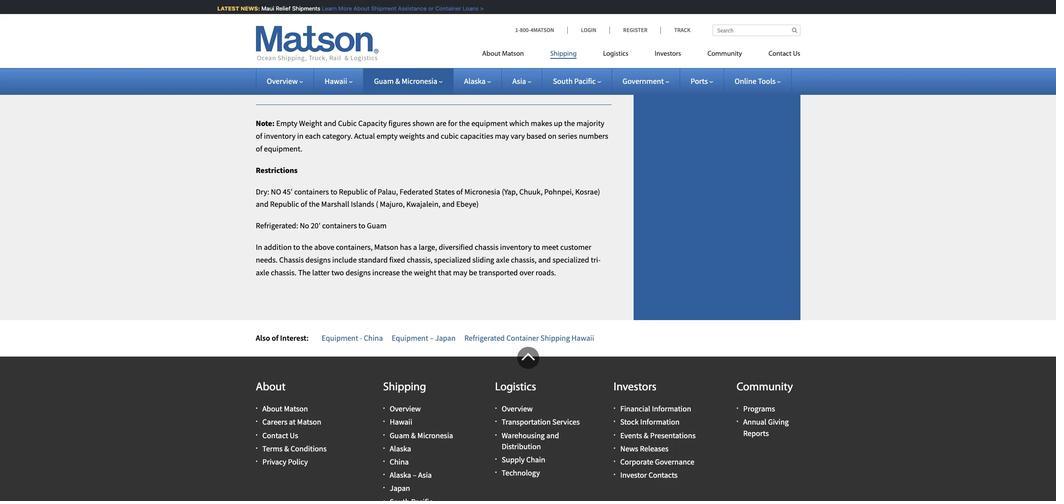 Task type: locate. For each thing, give the bounding box(es) containing it.
0 vertical spatial us
[[793, 51, 801, 58]]

0 vertical spatial shipping
[[551, 51, 577, 58]]

cubic
[[256, 11, 275, 21], [338, 118, 357, 128]]

1 vertical spatial may
[[453, 267, 468, 277]]

& up the privacy policy 'link'
[[284, 444, 289, 454]]

logistics down backtop image
[[495, 382, 536, 394]]

investors
[[655, 51, 681, 58], [614, 382, 657, 394]]

guam down islands ( on the left
[[367, 221, 387, 231]]

china right -
[[364, 333, 383, 343]]

investors down track link on the top of the page
[[655, 51, 681, 58]]

in
[[256, 242, 262, 252]]

to up marshall
[[331, 187, 338, 197]]

chassis, up over
[[511, 255, 537, 265]]

empty
[[276, 118, 298, 128]]

1 horizontal spatial china
[[390, 457, 409, 467]]

container up backtop image
[[507, 333, 539, 343]]

axle
[[496, 255, 510, 265], [256, 267, 269, 277]]

1 vertical spatial asia
[[418, 470, 432, 480]]

to up the chassis
[[293, 242, 300, 252]]

information up events & presentations link
[[641, 417, 680, 427]]

assistance
[[394, 5, 423, 12]]

may inside 'in addition to the above containers, matson has a large, diversified chassis inventory to meet customer needs. chassis designs include standard fixed chassis, specialized sliding axle chassis, and specialized tri- axle chassis. the latter two designs increase the weight that may be transported over roads.'
[[453, 267, 468, 277]]

0 horizontal spatial about matson link
[[262, 404, 308, 414]]

0 horizontal spatial asia
[[418, 470, 432, 480]]

1 horizontal spatial designs
[[346, 267, 371, 277]]

community inside top menu navigation
[[708, 51, 743, 58]]

logistics
[[603, 51, 629, 58], [495, 382, 536, 394]]

alaska – asia link
[[390, 470, 432, 480]]

0 vertical spatial guam & micronesia link
[[374, 76, 443, 86]]

asia inside overview hawaii guam & micronesia alaska china alaska – asia japan
[[418, 470, 432, 480]]

0 vertical spatial containers
[[294, 187, 329, 197]]

container right or
[[431, 5, 457, 12]]

about inside top menu navigation
[[482, 51, 501, 58]]

equipment - china link
[[322, 333, 383, 343]]

overview inside the overview transportation services warehousing and distribution supply chain technology
[[502, 404, 533, 414]]

&
[[395, 76, 400, 86], [411, 430, 416, 440], [644, 430, 649, 440], [284, 444, 289, 454]]

alaska up china 'link'
[[390, 444, 411, 454]]

0 vertical spatial logistics
[[603, 51, 629, 58]]

1 outside from the top
[[256, 30, 282, 40]]

for
[[448, 118, 458, 128]]

0 vertical spatial investors
[[655, 51, 681, 58]]

also of interest:
[[256, 333, 309, 343]]

specialized down diversified
[[434, 255, 471, 265]]

0 vertical spatial alaska link
[[464, 76, 491, 86]]

cubic capacity:
[[256, 11, 307, 21]]

matson
[[502, 51, 524, 58], [374, 242, 399, 252], [284, 404, 308, 414], [297, 417, 321, 427]]

ebeye)
[[456, 199, 479, 209]]

inventory up over
[[500, 242, 532, 252]]

japan inside overview hawaii guam & micronesia alaska china alaska – asia japan
[[390, 483, 410, 493]]

community link
[[695, 46, 756, 64]]

0 horizontal spatial japan
[[390, 483, 410, 493]]

about matson link up careers at matson link
[[262, 404, 308, 414]]

alaska up japan link
[[390, 470, 411, 480]]

may left be
[[453, 267, 468, 277]]

guam & micronesia link up figures
[[374, 76, 443, 86]]

0 horizontal spatial overview
[[267, 76, 298, 86]]

0 vertical spatial container
[[431, 5, 457, 12]]

1 horizontal spatial hawaii link
[[390, 417, 413, 427]]

0 vertical spatial hawaii link
[[325, 76, 353, 86]]

of down "note:"
[[256, 131, 262, 141]]

south pacific link
[[553, 76, 601, 86]]

guam up capacity
[[374, 76, 394, 86]]

conditions
[[291, 444, 327, 454]]

1 vertical spatial shipping
[[541, 333, 570, 343]]

axle down needs.
[[256, 267, 269, 277]]

>
[[476, 5, 480, 12]]

hawaii link for guam & micronesia link corresponding to asia link
[[325, 76, 353, 86]]

matson up 'fixed'
[[374, 242, 399, 252]]

contact us link up tools
[[756, 46, 801, 64]]

and down the dry:
[[256, 199, 269, 209]]

community up online
[[708, 51, 743, 58]]

contact up tools
[[769, 51, 792, 58]]

cubic up 'category.'
[[338, 118, 357, 128]]

containers down marshall
[[322, 221, 357, 231]]

china up alaska – asia link
[[390, 457, 409, 467]]

the down 'fixed'
[[402, 267, 413, 277]]

also
[[256, 333, 270, 343]]

republic down 45′
[[270, 199, 299, 209]]

1 vertical spatial outside
[[256, 49, 282, 59]]

0 vertical spatial –
[[430, 333, 434, 343]]

about inside about matson careers at matson contact us terms & conditions privacy policy
[[262, 404, 282, 414]]

the right for
[[459, 118, 470, 128]]

equipment for equipment – japan
[[392, 333, 428, 343]]

guam & micronesia link for asia link
[[374, 76, 443, 86]]

& inside about matson careers at matson contact us terms & conditions privacy policy
[[284, 444, 289, 454]]

3 outside from the top
[[256, 69, 282, 79]]

dry: no 45′ containers to republic of palau, federated states of micronesia (yap, chuuk, pohnpei, kosrae) and republic of the marshall islands ( majuro, kwajalein, and ebeye)
[[256, 187, 600, 209]]

0 horizontal spatial container
[[431, 5, 457, 12]]

1 vertical spatial logistics
[[495, 382, 536, 394]]

figures
[[389, 118, 411, 128]]

matson down 1-
[[502, 51, 524, 58]]

annual giving reports link
[[744, 417, 789, 438]]

2 specialized from the left
[[553, 255, 589, 265]]

1 vertical spatial japan
[[390, 483, 410, 493]]

micronesia
[[402, 76, 438, 86], [465, 187, 500, 197], [418, 430, 453, 440]]

matson right at
[[297, 417, 321, 427]]

overview transportation services warehousing and distribution supply chain technology
[[502, 404, 580, 478]]

1-800-4matson link
[[515, 26, 568, 34]]

contact us link down careers
[[262, 430, 298, 440]]

register link
[[610, 26, 661, 34]]

2 horizontal spatial overview
[[502, 404, 533, 414]]

chassis
[[475, 242, 499, 252]]

alaska link
[[464, 76, 491, 86], [390, 444, 411, 454]]

0 vertical spatial axle
[[496, 255, 510, 265]]

alaska link down about matson
[[464, 76, 491, 86]]

& up news releases link
[[644, 430, 649, 440]]

0 horizontal spatial contact
[[262, 430, 288, 440]]

matson up at
[[284, 404, 308, 414]]

shipping
[[551, 51, 577, 58], [541, 333, 570, 343], [383, 382, 426, 394]]

inventory
[[264, 131, 296, 141], [500, 242, 532, 252]]

may inside empty weight and cubic capacity figures shown are for the equipment which makes up the majority of inventory in each category. actual empty weights and cubic capacities may vary based on series numbers of equipment.
[[495, 131, 509, 141]]

governance
[[655, 457, 695, 467]]

and down transportation services 'link'
[[547, 430, 559, 440]]

designs up latter
[[306, 255, 331, 265]]

0 horizontal spatial contact us link
[[262, 430, 298, 440]]

chain
[[527, 455, 546, 465]]

alaska link for china 'link'
[[390, 444, 411, 454]]

0 vertical spatial contact
[[769, 51, 792, 58]]

guam & micronesia link for china 'link'
[[390, 430, 453, 440]]

0 horizontal spatial logistics
[[495, 382, 536, 394]]

contact down careers
[[262, 430, 288, 440]]

1 vertical spatial guam & micronesia link
[[390, 430, 453, 440]]

1 horizontal spatial container
[[507, 333, 539, 343]]

chassis, down a
[[407, 255, 433, 265]]

up
[[554, 118, 563, 128]]

designs
[[306, 255, 331, 265], [346, 267, 371, 277]]

careers at matson link
[[262, 417, 321, 427]]

inventory inside empty weight and cubic capacity figures shown are for the equipment which makes up the majority of inventory in each category. actual empty weights and cubic capacities may vary based on series numbers of equipment.
[[264, 131, 296, 141]]

alaska link up china 'link'
[[390, 444, 411, 454]]

may left vary
[[495, 131, 509, 141]]

45′
[[283, 187, 293, 197]]

or
[[424, 5, 430, 12]]

information up the stock information 'link'
[[652, 404, 691, 414]]

supply
[[502, 455, 525, 465]]

1 horizontal spatial asia
[[513, 76, 526, 86]]

& inside overview hawaii guam & micronesia alaska china alaska – asia japan
[[411, 430, 416, 440]]

logistics inside footer
[[495, 382, 536, 394]]

0 vertical spatial china
[[364, 333, 383, 343]]

(yap,
[[502, 187, 518, 197]]

tri-
[[591, 255, 601, 265]]

axle up the 'transported' in the left of the page
[[496, 255, 510, 265]]

1 vertical spatial container
[[507, 333, 539, 343]]

equipment.
[[264, 144, 303, 154]]

alaska down about matson
[[464, 76, 486, 86]]

diversified
[[439, 242, 473, 252]]

about matson link down 1-
[[482, 46, 537, 64]]

customer
[[561, 242, 592, 252]]

actual
[[354, 131, 375, 141]]

and
[[324, 118, 337, 128], [427, 131, 439, 141], [256, 199, 269, 209], [442, 199, 455, 209], [538, 255, 551, 265], [547, 430, 559, 440]]

1 horizontal spatial equipment
[[392, 333, 428, 343]]

us up terms & conditions link
[[290, 430, 298, 440]]

guam & micronesia
[[374, 76, 438, 86]]

outside up outside height:
[[256, 49, 282, 59]]

containers right 45′
[[294, 187, 329, 197]]

hawaii link
[[325, 76, 353, 86], [390, 417, 413, 427]]

0 vertical spatial japan
[[435, 333, 456, 343]]

of right also at the bottom
[[272, 333, 279, 343]]

1 horizontal spatial overview link
[[390, 404, 421, 414]]

1 horizontal spatial us
[[793, 51, 801, 58]]

1 vertical spatial community
[[737, 382, 793, 394]]

terms
[[262, 444, 283, 454]]

0 horizontal spatial republic
[[270, 199, 299, 209]]

0 vertical spatial micronesia
[[402, 76, 438, 86]]

– inside overview hawaii guam & micronesia alaska china alaska – asia japan
[[413, 470, 417, 480]]

section
[[623, 0, 812, 320]]

news:
[[237, 5, 256, 12]]

numbers
[[579, 131, 609, 141]]

news releases link
[[621, 444, 669, 454]]

1 horizontal spatial contact
[[769, 51, 792, 58]]

1 horizontal spatial hawaii
[[390, 417, 413, 427]]

1 vertical spatial us
[[290, 430, 298, 440]]

1 horizontal spatial japan
[[435, 333, 456, 343]]

1 horizontal spatial specialized
[[553, 255, 589, 265]]

0 horizontal spatial specialized
[[434, 255, 471, 265]]

chassis
[[279, 255, 304, 265]]

matson inside 'in addition to the above containers, matson has a large, diversified chassis inventory to meet customer needs. chassis designs include standard fixed chassis, specialized sliding axle chassis, and specialized tri- axle chassis. the latter two designs increase the weight that may be transported over roads.'
[[374, 242, 399, 252]]

None search field
[[713, 25, 801, 36]]

restrictions
[[256, 165, 298, 175]]

based
[[527, 131, 547, 141]]

the right up on the right top of page
[[564, 118, 575, 128]]

include
[[332, 255, 357, 265]]

and up roads.
[[538, 255, 551, 265]]

0 horizontal spatial china
[[364, 333, 383, 343]]

outside length:
[[256, 30, 308, 40]]

guam & micronesia link up china 'link'
[[390, 430, 453, 440]]

0 vertical spatial about matson link
[[482, 46, 537, 64]]

investors inside "link"
[[655, 51, 681, 58]]

1 chassis, from the left
[[407, 255, 433, 265]]

transported
[[479, 267, 518, 277]]

hawaii link down the 8′
[[325, 76, 353, 86]]

news
[[621, 444, 639, 454]]

that
[[438, 267, 452, 277]]

latest
[[213, 5, 235, 12]]

hawaii link up china 'link'
[[390, 417, 413, 427]]

0 horizontal spatial inventory
[[264, 131, 296, 141]]

no
[[271, 187, 281, 197]]

0 horizontal spatial chassis,
[[407, 255, 433, 265]]

japan left refrigerated
[[435, 333, 456, 343]]

designs down include
[[346, 267, 371, 277]]

1 vertical spatial –
[[413, 470, 417, 480]]

0 vertical spatial cubic
[[256, 11, 275, 21]]

& up alaska – asia link
[[411, 430, 416, 440]]

1 vertical spatial micronesia
[[465, 187, 500, 197]]

1 horizontal spatial overview
[[390, 404, 421, 414]]

1 vertical spatial republic
[[270, 199, 299, 209]]

investors up financial
[[614, 382, 657, 394]]

2 vertical spatial guam
[[390, 430, 410, 440]]

logistics down "register" link
[[603, 51, 629, 58]]

about matson
[[482, 51, 524, 58]]

2 horizontal spatial overview link
[[502, 404, 533, 414]]

specialized down customer
[[553, 255, 589, 265]]

majuro,
[[380, 199, 405, 209]]

0 vertical spatial alaska
[[464, 76, 486, 86]]

0 horizontal spatial hawaii link
[[325, 76, 353, 86]]

2 vertical spatial hawaii
[[390, 417, 413, 427]]

outside for outside length:
[[256, 30, 282, 40]]

vary
[[511, 131, 525, 141]]

1 vertical spatial hawaii
[[572, 333, 594, 343]]

needs.
[[256, 255, 278, 265]]

contacts
[[649, 470, 678, 480]]

1 vertical spatial containers
[[322, 221, 357, 231]]

the
[[298, 267, 311, 277]]

1 vertical spatial contact
[[262, 430, 288, 440]]

0 vertical spatial may
[[495, 131, 509, 141]]

chassis.
[[271, 267, 297, 277]]

footer
[[0, 347, 1057, 501]]

and inside the overview transportation services warehousing and distribution supply chain technology
[[547, 430, 559, 440]]

1 vertical spatial information
[[641, 417, 680, 427]]

0 vertical spatial community
[[708, 51, 743, 58]]

cubic right news:
[[256, 11, 275, 21]]

1 vertical spatial china
[[390, 457, 409, 467]]

to down islands ( on the left
[[359, 221, 365, 231]]

are
[[436, 118, 447, 128]]

0 vertical spatial designs
[[306, 255, 331, 265]]

0 vertical spatial outside
[[256, 30, 282, 40]]

1 vertical spatial alaska link
[[390, 444, 411, 454]]

0 horizontal spatial cubic
[[256, 11, 275, 21]]

be
[[469, 267, 477, 277]]

0 horizontal spatial axle
[[256, 267, 269, 277]]

track link
[[661, 26, 691, 34]]

1 vertical spatial cubic
[[338, 118, 357, 128]]

2 chassis, from the left
[[511, 255, 537, 265]]

inventory up equipment.
[[264, 131, 296, 141]]

1 vertical spatial about matson link
[[262, 404, 308, 414]]

equipment
[[472, 118, 508, 128]]

2 vertical spatial micronesia
[[418, 430, 453, 440]]

1 vertical spatial investors
[[614, 382, 657, 394]]

1 equipment from the left
[[322, 333, 358, 343]]

japan down alaska – asia link
[[390, 483, 410, 493]]

micronesia inside dry: no 45′ containers to republic of palau, federated states of micronesia (yap, chuuk, pohnpei, kosrae) and republic of the marshall islands ( majuro, kwajalein, and ebeye)
[[465, 187, 500, 197]]

2 outside from the top
[[256, 49, 282, 59]]

1 horizontal spatial logistics
[[603, 51, 629, 58]]

1 vertical spatial inventory
[[500, 242, 532, 252]]

overview inside overview hawaii guam & micronesia alaska china alaska – asia japan
[[390, 404, 421, 414]]

alaska link for asia link
[[464, 76, 491, 86]]

transportation
[[502, 417, 551, 427]]

cubic inside empty weight and cubic capacity figures shown are for the equipment which makes up the majority of inventory in each category. actual empty weights and cubic capacities may vary based on series numbers of equipment.
[[338, 118, 357, 128]]

alaska
[[464, 76, 486, 86], [390, 444, 411, 454], [390, 470, 411, 480]]

outside down the outside width:
[[256, 69, 282, 79]]

programs annual giving reports
[[744, 404, 789, 438]]

the left marshall
[[309, 199, 320, 209]]

about matson link for careers at matson link
[[262, 404, 308, 414]]

1 vertical spatial axle
[[256, 267, 269, 277]]

1 vertical spatial alaska
[[390, 444, 411, 454]]

micronesia inside overview hawaii guam & micronesia alaska china alaska – asia japan
[[418, 430, 453, 440]]

2 vertical spatial shipping
[[383, 382, 426, 394]]

1 horizontal spatial contact us link
[[756, 46, 801, 64]]

hawaii
[[325, 76, 347, 86], [572, 333, 594, 343], [390, 417, 413, 427]]

2 vertical spatial outside
[[256, 69, 282, 79]]

and down states
[[442, 199, 455, 209]]

outside up the outside width:
[[256, 30, 282, 40]]

category.
[[322, 131, 353, 141]]

0 vertical spatial republic
[[339, 187, 368, 197]]

0 horizontal spatial equipment
[[322, 333, 358, 343]]

overview for overview transportation services warehousing and distribution supply chain technology
[[502, 404, 533, 414]]

1 horizontal spatial about matson link
[[482, 46, 537, 64]]

of left equipment.
[[256, 144, 262, 154]]

about for about matson careers at matson contact us terms & conditions privacy policy
[[262, 404, 282, 414]]

south
[[553, 76, 573, 86]]

corporate
[[621, 457, 654, 467]]

2 equipment from the left
[[392, 333, 428, 343]]

containers inside dry: no 45′ containers to republic of palau, federated states of micronesia (yap, chuuk, pohnpei, kosrae) and republic of the marshall islands ( majuro, kwajalein, and ebeye)
[[294, 187, 329, 197]]

republic up islands ( on the left
[[339, 187, 368, 197]]

community up programs link
[[737, 382, 793, 394]]

1 horizontal spatial cubic
[[338, 118, 357, 128]]

contact inside about matson careers at matson contact us terms & conditions privacy policy
[[262, 430, 288, 440]]

guam up china 'link'
[[390, 430, 410, 440]]

us down search image
[[793, 51, 801, 58]]



Task type: describe. For each thing, give the bounding box(es) containing it.
investors link
[[642, 46, 695, 64]]

hawaii link for guam & micronesia link associated with china 'link'
[[390, 417, 413, 427]]

containers,
[[336, 242, 373, 252]]

events
[[621, 430, 642, 440]]

footer containing about
[[0, 347, 1057, 501]]

ports link
[[691, 76, 713, 86]]

containers for 45′
[[294, 187, 329, 197]]

1 horizontal spatial republic
[[339, 187, 368, 197]]

refrigerated container shipping hawaii
[[465, 333, 594, 343]]

the left above
[[302, 242, 313, 252]]

sliding
[[473, 255, 495, 265]]

1 vertical spatial designs
[[346, 267, 371, 277]]

financial information stock information events & presentations news releases corporate governance investor contacts
[[621, 404, 696, 480]]

search image
[[792, 27, 798, 33]]

8′
[[319, 49, 325, 59]]

0 vertical spatial information
[[652, 404, 691, 414]]

equipment for equipment - china
[[322, 333, 358, 343]]

stock
[[621, 417, 639, 427]]

-
[[360, 333, 362, 343]]

0 horizontal spatial hawaii
[[325, 76, 347, 86]]

refrigerated container shipping hawaii link
[[465, 333, 594, 343]]

2 vertical spatial alaska
[[390, 470, 411, 480]]

interest:
[[280, 333, 309, 343]]

at
[[289, 417, 296, 427]]

overview link for shipping
[[390, 404, 421, 414]]

Search search field
[[713, 25, 801, 36]]

government
[[623, 76, 664, 86]]

and up 'category.'
[[324, 118, 337, 128]]

more
[[334, 5, 348, 12]]

capacity
[[358, 118, 387, 128]]

china inside overview hawaii guam & micronesia alaska china alaska – asia japan
[[390, 457, 409, 467]]

shipping link
[[537, 46, 590, 64]]

financial information link
[[621, 404, 691, 414]]

warehousing and distribution link
[[502, 430, 559, 452]]

2 horizontal spatial hawaii
[[572, 333, 594, 343]]

0 vertical spatial contact us link
[[756, 46, 801, 64]]

backtop image
[[517, 347, 539, 369]]

latest news: maui relief shipments learn more about shipment assistance or container loans >
[[213, 5, 480, 12]]

of up ebeye)
[[456, 187, 463, 197]]

transportation services link
[[502, 417, 580, 427]]

length:
[[283, 30, 308, 40]]

fixed
[[389, 255, 405, 265]]

empty weight and cubic capacity figures shown are for the equipment which makes up the majority of inventory in each category. actual empty weights and cubic capacities may vary based on series numbers of equipment.
[[256, 118, 609, 154]]

1,972
[[319, 11, 337, 21]]

above
[[314, 242, 335, 252]]

inventory inside 'in addition to the above containers, matson has a large, diversified chassis inventory to meet customer needs. chassis designs include standard fixed chassis, specialized sliding axle chassis, and specialized tri- axle chassis. the latter two designs increase the weight that may be transported over roads.'
[[500, 242, 532, 252]]

shipping inside top menu navigation
[[551, 51, 577, 58]]

government link
[[623, 76, 669, 86]]

overview for overview
[[267, 76, 298, 86]]

learn
[[318, 5, 333, 12]]

about for about matson
[[482, 51, 501, 58]]

containers for 20′
[[322, 221, 357, 231]]

increase
[[372, 267, 400, 277]]

1 horizontal spatial –
[[430, 333, 434, 343]]

1-800-4matson
[[515, 26, 554, 34]]

track
[[675, 26, 691, 34]]

contact us
[[769, 51, 801, 58]]

weight
[[414, 267, 437, 277]]

services
[[553, 417, 580, 427]]

community inside footer
[[737, 382, 793, 394]]

40′
[[319, 30, 329, 40]]

0 horizontal spatial overview link
[[267, 76, 303, 86]]

careers
[[262, 417, 288, 427]]

matson inside top menu navigation
[[502, 51, 524, 58]]

& inside financial information stock information events & presentations news releases corporate governance investor contacts
[[644, 430, 649, 440]]

to left meet
[[534, 242, 540, 252]]

overview for overview hawaii guam & micronesia alaska china alaska – asia japan
[[390, 404, 421, 414]]

0 vertical spatial guam
[[374, 76, 394, 86]]

register
[[624, 26, 648, 34]]

technology
[[502, 468, 540, 478]]

of up islands ( on the left
[[370, 187, 376, 197]]

of up no
[[301, 199, 307, 209]]

marshall
[[321, 199, 349, 209]]

meet
[[542, 242, 559, 252]]

asia link
[[513, 76, 532, 86]]

login link
[[568, 26, 610, 34]]

empty
[[377, 131, 398, 141]]

weights
[[399, 131, 425, 141]]

over
[[520, 267, 534, 277]]

programs link
[[744, 404, 775, 414]]

policy
[[288, 457, 308, 467]]

on
[[548, 131, 557, 141]]

overview link for logistics
[[502, 404, 533, 414]]

ft.
[[338, 11, 345, 21]]

presentations
[[650, 430, 696, 440]]

to inside dry: no 45′ containers to republic of palau, federated states of micronesia (yap, chuuk, pohnpei, kosrae) and republic of the marshall islands ( majuro, kwajalein, and ebeye)
[[331, 187, 338, 197]]

online tools link
[[735, 76, 781, 86]]

supply chain link
[[502, 455, 546, 465]]

annual
[[744, 417, 767, 427]]

and down 'are'
[[427, 131, 439, 141]]

ports
[[691, 76, 708, 86]]

series
[[558, 131, 578, 141]]

8'6″
[[319, 69, 332, 79]]

1 vertical spatial guam
[[367, 221, 387, 231]]

states
[[435, 187, 455, 197]]

outside for outside height:
[[256, 69, 282, 79]]

us inside top menu navigation
[[793, 51, 801, 58]]

about for about
[[256, 382, 286, 394]]

latter
[[312, 267, 330, 277]]

4matson
[[531, 26, 554, 34]]

tools
[[758, 76, 776, 86]]

& up figures
[[395, 76, 400, 86]]

logistics link
[[590, 46, 642, 64]]

logistics inside top menu navigation
[[603, 51, 629, 58]]

a
[[413, 242, 417, 252]]

weight
[[299, 118, 322, 128]]

terms & conditions link
[[262, 444, 327, 454]]

investor contacts link
[[621, 470, 678, 480]]

majority
[[577, 118, 605, 128]]

kwajalein,
[[406, 199, 441, 209]]

loans
[[459, 5, 475, 12]]

refrigerated: no 20′ containers to guam
[[256, 221, 387, 231]]

top menu navigation
[[482, 46, 801, 64]]

blue matson logo with ocean, shipping, truck, rail and logistics written beneath it. image
[[256, 26, 379, 62]]

federated
[[400, 187, 433, 197]]

hawaii inside overview hawaii guam & micronesia alaska china alaska – asia japan
[[390, 417, 413, 427]]

guam inside overview hawaii guam & micronesia alaska china alaska – asia japan
[[390, 430, 410, 440]]

financial
[[621, 404, 651, 414]]

refrigerated:
[[256, 221, 298, 231]]

capacity:
[[276, 11, 307, 21]]

1 specialized from the left
[[434, 255, 471, 265]]

us inside about matson careers at matson contact us terms & conditions privacy policy
[[290, 430, 298, 440]]

the inside dry: no 45′ containers to republic of palau, federated states of micronesia (yap, chuuk, pohnpei, kosrae) and republic of the marshall islands ( majuro, kwajalein, and ebeye)
[[309, 199, 320, 209]]

and inside 'in addition to the above containers, matson has a large, diversified chassis inventory to meet customer needs. chassis designs include standard fixed chassis, specialized sliding axle chassis, and specialized tri- axle chassis. the latter two designs increase the weight that may be transported over roads.'
[[538, 255, 551, 265]]

equipment – japan
[[392, 333, 456, 343]]

0 horizontal spatial designs
[[306, 255, 331, 265]]

contact inside top menu navigation
[[769, 51, 792, 58]]

has
[[400, 242, 412, 252]]

privacy
[[262, 457, 287, 467]]

kosrae)
[[575, 187, 600, 197]]

about matson link for shipping link
[[482, 46, 537, 64]]

0 vertical spatial asia
[[513, 76, 526, 86]]

dry:
[[256, 187, 269, 197]]

corporate governance link
[[621, 457, 695, 467]]

outside for outside width:
[[256, 49, 282, 59]]



Task type: vqa. For each thing, say whether or not it's contained in the screenshot.
"Valuable"
no



